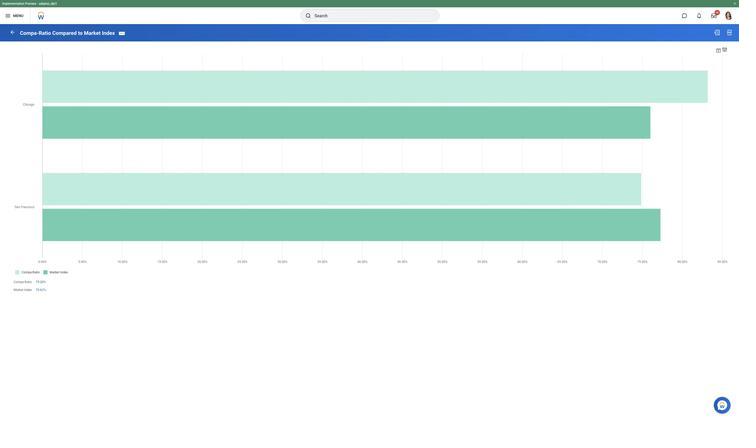Task type: vqa. For each thing, say whether or not it's contained in the screenshot.
MENU
yes



Task type: locate. For each thing, give the bounding box(es) containing it.
ratio for compa-ratio compared to market index
[[39, 30, 51, 36]]

configure and view chart data image down export to excel icon
[[717, 47, 722, 53]]

0 horizontal spatial market
[[14, 289, 23, 292]]

adeptai_dpt1
[[39, 2, 57, 6]]

30 button
[[709, 10, 721, 22]]

ratio up market index on the bottom
[[25, 281, 32, 284]]

76.62% button
[[36, 288, 47, 293]]

market
[[84, 30, 101, 36], [14, 289, 23, 292]]

1 horizontal spatial index
[[102, 30, 115, 36]]

implementation preview -   adeptai_dpt1
[[2, 2, 57, 6]]

compa- right previous page image
[[20, 30, 39, 36]]

compa- up market index on the bottom
[[14, 281, 25, 284]]

1 horizontal spatial market
[[84, 30, 101, 36]]

compa-ratio
[[14, 281, 32, 284]]

0 vertical spatial index
[[102, 30, 115, 36]]

ratio
[[39, 30, 51, 36], [25, 281, 32, 284]]

implementation
[[2, 2, 24, 6]]

compa-ratio compared to market index
[[20, 30, 115, 36]]

close environment banner image
[[734, 2, 737, 5]]

-
[[37, 2, 38, 6]]

previous page image
[[9, 29, 16, 35]]

menu button
[[0, 7, 30, 24]]

index
[[102, 30, 115, 36], [24, 289, 32, 292]]

view printable version (pdf) image
[[727, 29, 734, 36]]

market down the compa-ratio
[[14, 289, 23, 292]]

0 vertical spatial ratio
[[39, 30, 51, 36]]

compa- for compa-ratio compared to market index
[[20, 30, 39, 36]]

1 vertical spatial ratio
[[25, 281, 32, 284]]

1 vertical spatial market
[[14, 289, 23, 292]]

1 vertical spatial compa-
[[14, 281, 25, 284]]

to
[[78, 30, 83, 36]]

compa-
[[20, 30, 39, 36], [14, 281, 25, 284]]

compared
[[52, 30, 77, 36]]

0 vertical spatial market
[[84, 30, 101, 36]]

configure and view chart data image
[[722, 46, 729, 53], [717, 47, 722, 53]]

1 horizontal spatial ratio
[[39, 30, 51, 36]]

configure and view chart data image down view printable version (pdf) icon
[[722, 46, 729, 53]]

0 horizontal spatial index
[[24, 289, 32, 292]]

market right to in the top of the page
[[84, 30, 101, 36]]

0 horizontal spatial ratio
[[25, 281, 32, 284]]

Search Workday  search field
[[315, 10, 429, 22]]

compa-ratio compared to market index main content
[[0, 24, 740, 304]]

profile logan mcneil image
[[725, 12, 734, 21]]

justify image
[[5, 13, 11, 19]]

ratio left compared
[[39, 30, 51, 36]]

market index
[[14, 289, 32, 292]]

ratio for compa-ratio
[[25, 281, 32, 284]]

79.00% button
[[36, 280, 47, 285]]

0 vertical spatial compa-
[[20, 30, 39, 36]]



Task type: describe. For each thing, give the bounding box(es) containing it.
preview
[[25, 2, 36, 6]]

notifications large image
[[697, 13, 703, 18]]

79.00%
[[36, 281, 46, 284]]

search image
[[306, 13, 312, 19]]

30
[[717, 11, 720, 14]]

compa-ratio compared to market index link
[[20, 30, 115, 36]]

export to excel image
[[715, 29, 721, 36]]

menu banner
[[0, 0, 740, 24]]

76.62%
[[36, 289, 46, 292]]

inbox large image
[[712, 13, 717, 18]]

compa- for compa-ratio
[[14, 281, 25, 284]]

1 vertical spatial index
[[24, 289, 32, 292]]

menu
[[13, 14, 23, 18]]



